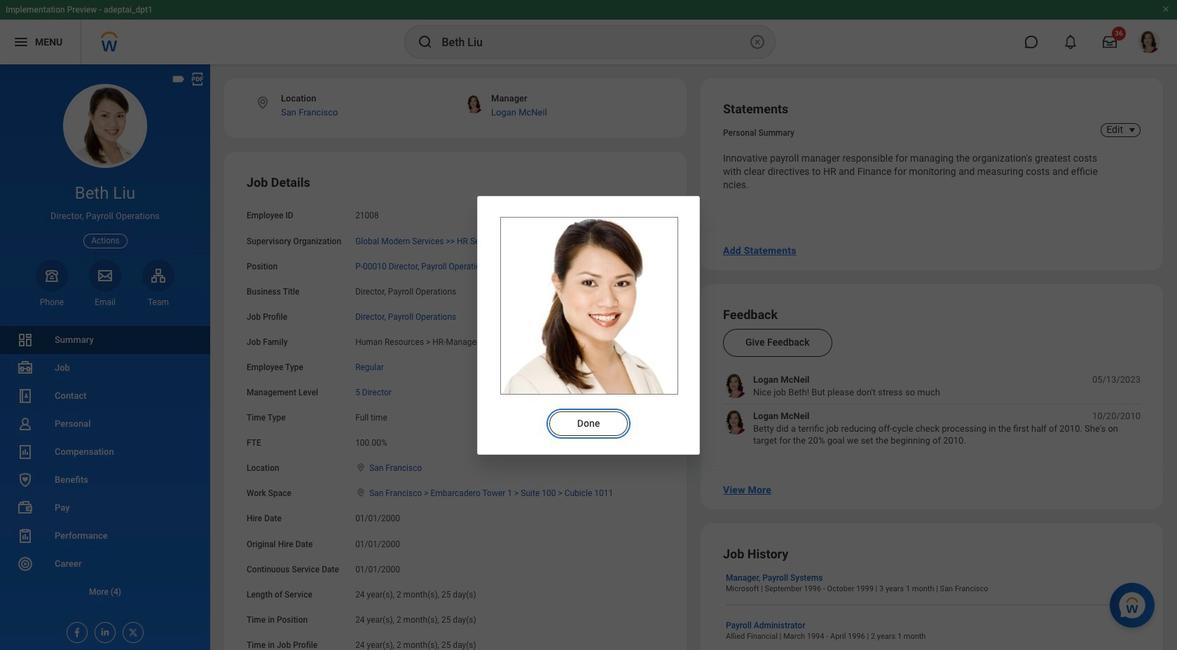 Task type: vqa. For each thing, say whether or not it's contained in the screenshot.
the topmost location image
yes



Task type: locate. For each thing, give the bounding box(es) containing it.
job image
[[17, 360, 34, 377]]

personal summary element
[[723, 125, 795, 138]]

0 horizontal spatial list
[[0, 327, 210, 607]]

1 employee's photo (logan mcneil) image from the top
[[723, 374, 748, 399]]

x image
[[123, 624, 139, 639]]

personal image
[[17, 416, 34, 433]]

email beth liu element
[[89, 297, 121, 308]]

benefits image
[[17, 472, 34, 489]]

phone beth liu element
[[36, 297, 68, 308]]

view team image
[[150, 267, 167, 284]]

banner
[[0, 0, 1177, 64]]

list
[[0, 327, 210, 607], [723, 374, 1141, 447]]

0 vertical spatial location image
[[255, 95, 270, 111]]

location image
[[255, 95, 270, 111], [355, 463, 367, 473], [355, 489, 367, 498]]

1 vertical spatial location image
[[355, 463, 367, 473]]

navigation pane region
[[0, 64, 210, 651]]

employee's photo (logan mcneil) image
[[723, 374, 748, 399], [723, 411, 748, 435]]

group
[[247, 175, 664, 651]]

performance image
[[17, 528, 34, 545]]

tag image
[[171, 71, 186, 87]]

region
[[500, 400, 677, 438]]

2 employee's photo (logan mcneil) image from the top
[[723, 411, 748, 435]]

1 vertical spatial employee's photo (logan mcneil) image
[[723, 411, 748, 435]]

mail image
[[97, 267, 114, 284]]

0 vertical spatial employee's photo (logan mcneil) image
[[723, 374, 748, 399]]

contact image
[[17, 388, 34, 405]]

view printable version (pdf) image
[[190, 71, 205, 87]]



Task type: describe. For each thing, give the bounding box(es) containing it.
search image
[[417, 34, 433, 50]]

2 vertical spatial location image
[[355, 489, 367, 498]]

close environment banner image
[[1162, 5, 1170, 13]]

team beth liu element
[[142, 297, 174, 308]]

pay image
[[17, 500, 34, 517]]

larger image alert dialog
[[477, 196, 700, 455]]

phone image
[[42, 267, 62, 284]]

career image
[[17, 556, 34, 573]]

compensation image
[[17, 444, 34, 461]]

full time element
[[355, 411, 387, 423]]

x circle image
[[749, 34, 765, 50]]

beth liu employee photo image
[[500, 217, 678, 395]]

inbox large image
[[1103, 35, 1117, 49]]

region inside the larger image alert dialog
[[500, 400, 677, 438]]

facebook image
[[67, 624, 83, 639]]

profile logan mcneil element
[[1129, 27, 1169, 57]]

1 horizontal spatial list
[[723, 374, 1141, 447]]

linkedin image
[[95, 624, 111, 638]]

summary image
[[17, 332, 34, 349]]

notifications large image
[[1064, 35, 1078, 49]]



